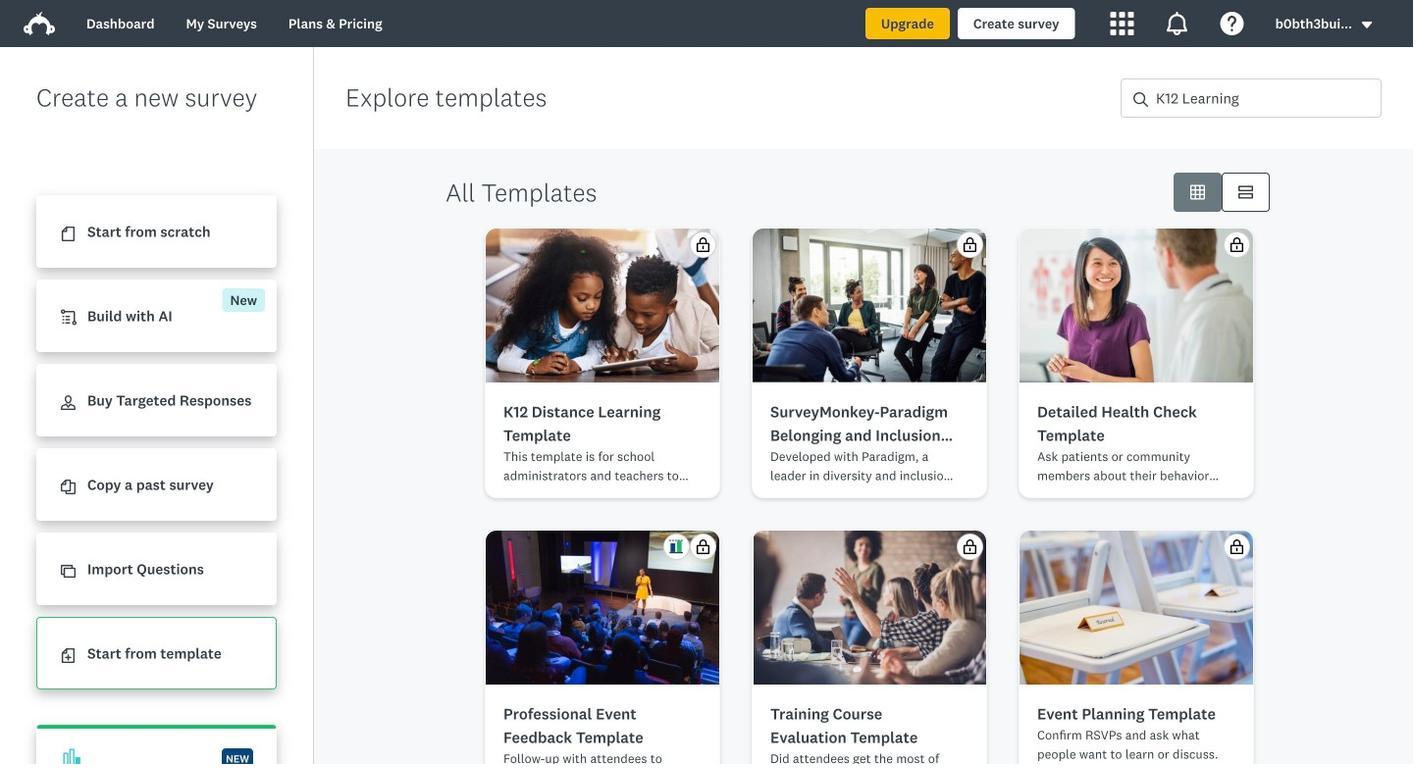 Task type: vqa. For each thing, say whether or not it's contained in the screenshot.
dialog
no



Task type: locate. For each thing, give the bounding box(es) containing it.
user image
[[61, 396, 76, 411]]

notification center icon image
[[1166, 12, 1190, 35]]

event planning template image
[[1020, 531, 1254, 685]]

training course evaluation template image
[[753, 531, 987, 685]]

brand logo image
[[24, 8, 55, 39], [24, 12, 55, 35]]

lock image for surveymonkey-paradigm belonging and inclusion template image
[[963, 238, 978, 252]]

detailed health check template image
[[1020, 229, 1254, 383]]

dropdown arrow icon image
[[1361, 18, 1374, 32], [1362, 22, 1373, 28]]

clone image
[[61, 565, 76, 579]]

products icon image
[[1111, 12, 1135, 35], [1111, 12, 1135, 35]]

lock image for k12 distance learning template image
[[696, 238, 711, 252]]

lock image for detailed health check template image
[[1230, 238, 1245, 252]]

grid image
[[1191, 185, 1206, 200]]

lock image
[[696, 238, 711, 252], [963, 238, 978, 252], [963, 540, 978, 555]]

Search templates field
[[1149, 80, 1381, 117]]

document image
[[61, 227, 76, 242]]

lock image for training course evaluation template image
[[963, 540, 978, 555]]

surveymonkey-paradigm belonging and inclusion template image
[[753, 229, 987, 383]]

lock image
[[1230, 238, 1245, 252], [696, 540, 711, 555], [1230, 540, 1245, 555]]

documentplus image
[[61, 649, 76, 664]]



Task type: describe. For each thing, give the bounding box(es) containing it.
2 brand logo image from the top
[[24, 12, 55, 35]]

documentclone image
[[61, 480, 76, 495]]

professional event feedback template image
[[486, 531, 720, 685]]

help icon image
[[1221, 12, 1244, 35]]

k12 distance learning template image
[[485, 229, 721, 383]]

textboxmultiple image
[[1239, 185, 1254, 200]]

lock image for 'event planning template' image
[[1230, 540, 1245, 555]]

1 brand logo image from the top
[[24, 8, 55, 39]]

search image
[[1134, 92, 1149, 107]]



